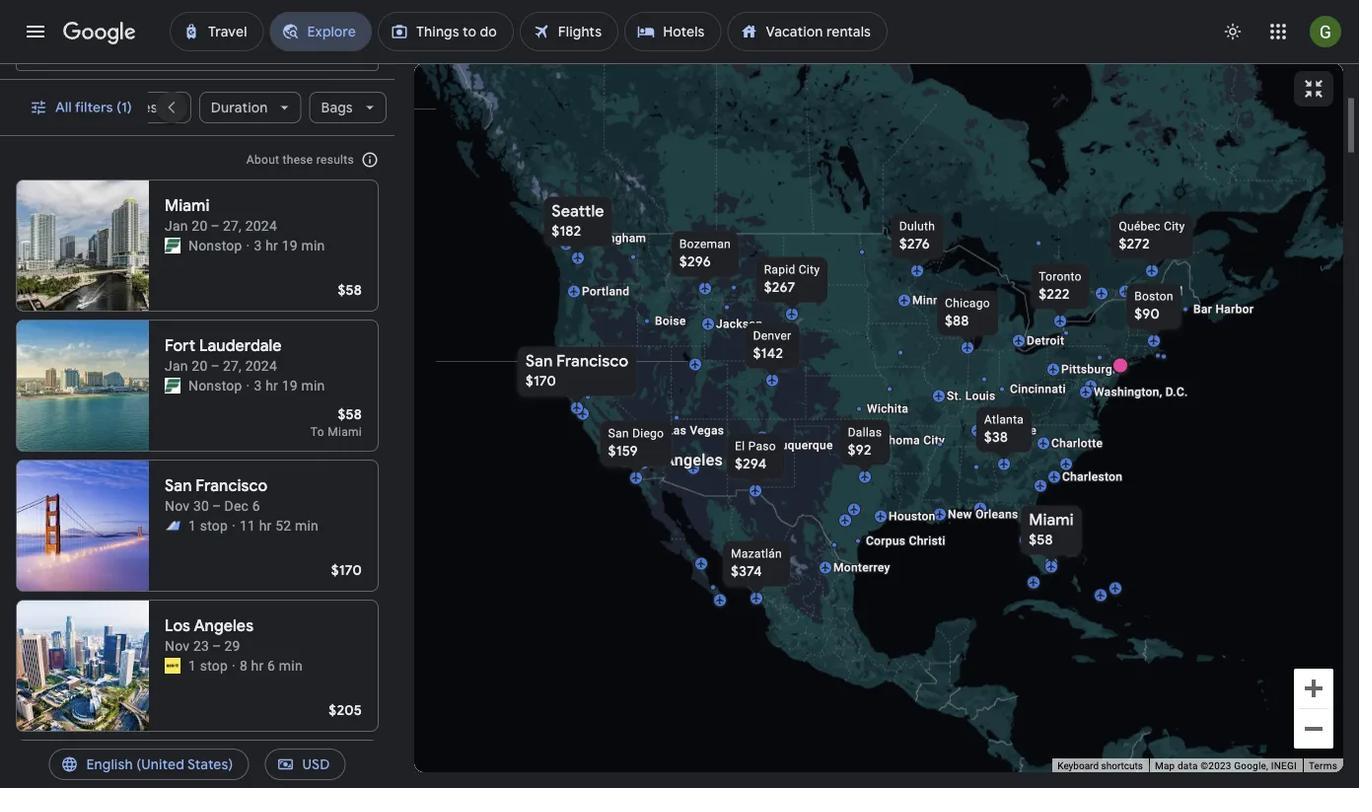 Task type: vqa. For each thing, say whether or not it's contained in the screenshot.


Task type: locate. For each thing, give the bounding box(es) containing it.
1 vertical spatial 3
[[254, 377, 262, 394]]

duration
[[211, 99, 268, 116]]

city
[[1165, 220, 1186, 233], [799, 263, 820, 277], [924, 434, 946, 448]]

0 horizontal spatial los
[[165, 616, 190, 637]]

nonstop down miami jan 20 – 27, 2024
[[188, 237, 242, 254]]

2 horizontal spatial city
[[1165, 220, 1186, 233]]

1 2024 from the top
[[245, 218, 277, 234]]

city right 'rapid'
[[799, 263, 820, 277]]

seattle right english
[[165, 756, 217, 777]]

2 20 – 27, from the top
[[192, 358, 242, 374]]

seattle
[[552, 201, 605, 222], [165, 756, 217, 777]]

stop down "30 – dec"
[[200, 518, 228, 534]]

1 vertical spatial nov
[[165, 638, 190, 654]]

miami down $58 text box
[[328, 425, 362, 439]]

denver
[[754, 329, 792, 343]]

angeles down las vegas
[[664, 451, 723, 470]]

3 down miami jan 20 – 27, 2024
[[254, 237, 262, 254]]

$58 for $58 to miami
[[338, 406, 362, 423]]

1 horizontal spatial city
[[924, 434, 946, 448]]

nonstop
[[188, 237, 242, 254], [188, 377, 242, 394]]

atlanta
[[985, 413, 1024, 427]]

20 – 27, inside fort lauderdale jan 20 – 27, 2024
[[192, 358, 242, 374]]

296 US dollars text field
[[680, 253, 711, 271]]

0 vertical spatial 20 – 27,
[[192, 218, 242, 234]]

los angeles
[[634, 451, 723, 470]]

1 horizontal spatial francisco
[[557, 351, 629, 372]]

san up frontier and spirit icon
[[165, 476, 192, 496]]

los up spirit image
[[165, 616, 190, 637]]

159 US dollars text field
[[609, 443, 638, 460]]

san inside san francisco nov 30 – dec 6
[[165, 476, 192, 496]]

nov up spirit image
[[165, 638, 190, 654]]

1 vertical spatial 19
[[282, 377, 298, 394]]

seattle up $182 'text field'
[[552, 201, 605, 222]]

san up 159 us dollars text field at the left bottom
[[609, 427, 629, 441]]

filters
[[75, 99, 113, 116]]

222 US dollars text field
[[1039, 286, 1070, 303]]

$58 inside $58 to miami
[[338, 406, 362, 423]]

1 right spirit image
[[188, 658, 196, 674]]

1 vertical spatial 20 – 27,
[[192, 358, 242, 374]]

19 for miami
[[282, 237, 298, 254]]

new orleans
[[948, 508, 1019, 522]]

2024
[[245, 218, 277, 234], [245, 358, 277, 374]]

(united
[[136, 756, 184, 774]]

duluth $276
[[900, 220, 936, 253]]

frontier image
[[165, 238, 181, 254]]

88 US dollars text field
[[945, 312, 970, 330]]

0 horizontal spatial 6
[[252, 498, 260, 514]]

min right 8
[[279, 658, 303, 674]]

2 nov from the top
[[165, 638, 190, 654]]

1 horizontal spatial angeles
[[664, 451, 723, 470]]

2 jan from the top
[[165, 358, 188, 374]]

182 US dollars text field
[[552, 223, 582, 240]]

nonstop down fort lauderdale jan 20 – 27, 2024
[[188, 377, 242, 394]]

0 horizontal spatial francisco
[[196, 476, 268, 496]]

1 horizontal spatial miami
[[328, 425, 362, 439]]

charleston
[[1063, 470, 1123, 484]]

2 3 hr 19 min from the top
[[254, 377, 325, 394]]

1 vertical spatial $170
[[331, 562, 362, 579]]

francisco inside san francisco nov 30 – dec 6
[[196, 476, 268, 496]]

stop down "23 – 29"
[[200, 658, 228, 674]]

1 vertical spatial angeles
[[194, 616, 254, 637]]

2 horizontal spatial miami
[[1029, 510, 1074, 530]]

bags button
[[309, 84, 387, 131]]

los
[[634, 451, 660, 470], [165, 616, 190, 637]]

to
[[311, 425, 325, 439]]

0 vertical spatial $170
[[526, 373, 557, 390]]

1 horizontal spatial san
[[526, 351, 553, 372]]

los inside map region
[[634, 451, 660, 470]]

0 vertical spatial nonstop
[[188, 237, 242, 254]]

jan inside fort lauderdale jan 20 – 27, 2024
[[165, 358, 188, 374]]

min up $58 to miami
[[301, 377, 325, 394]]

6
[[252, 498, 260, 514], [268, 658, 276, 674]]

1 horizontal spatial seattle
[[552, 201, 605, 222]]

view smaller map image
[[1303, 77, 1326, 101]]

2 1 stop from the top
[[188, 658, 228, 674]]

vegas
[[690, 424, 725, 438]]

19 down lauderdale
[[282, 377, 298, 394]]

jan down 'fort'
[[165, 358, 188, 374]]

san diego $159
[[609, 427, 664, 460]]

3 down lauderdale
[[254, 377, 262, 394]]

1 stop for angeles
[[188, 658, 228, 674]]

0 horizontal spatial $170
[[331, 562, 362, 579]]

boise
[[655, 314, 686, 328]]

(1)
[[117, 99, 132, 116]]

nov inside san francisco nov 30 – dec 6
[[165, 498, 190, 514]]

hr
[[266, 237, 278, 254], [266, 377, 278, 394], [259, 518, 272, 534], [251, 658, 264, 674]]

results
[[317, 153, 354, 167]]

bozeman $296
[[680, 237, 731, 271]]

1 vertical spatial francisco
[[196, 476, 268, 496]]

1 vertical spatial jan
[[165, 358, 188, 374]]

angeles
[[664, 451, 723, 470], [194, 616, 254, 637]]

2 vertical spatial san
[[165, 476, 192, 496]]

1 1 from the top
[[188, 518, 196, 534]]

2024 inside fort lauderdale jan 20 – 27, 2024
[[245, 358, 277, 374]]

0 vertical spatial los
[[634, 451, 660, 470]]

0 horizontal spatial angeles
[[194, 616, 254, 637]]

1 horizontal spatial $170
[[526, 373, 557, 390]]

el
[[735, 440, 745, 453]]

3 hr 19 min up to
[[254, 377, 325, 394]]

1 19 from the top
[[282, 237, 298, 254]]

0 vertical spatial nov
[[165, 498, 190, 514]]

0 vertical spatial francisco
[[557, 351, 629, 372]]

harbor
[[1216, 302, 1255, 316]]

1 vertical spatial stop
[[200, 658, 228, 674]]

usd button
[[265, 741, 346, 788]]

0 horizontal spatial seattle
[[165, 756, 217, 777]]

0 vertical spatial stop
[[200, 518, 228, 534]]

2 3 from the top
[[254, 377, 262, 394]]

$182
[[552, 223, 582, 240]]

paso
[[749, 440, 777, 453]]

montreal
[[1134, 285, 1184, 299]]

1 jan from the top
[[165, 218, 188, 234]]

0 vertical spatial angeles
[[664, 451, 723, 470]]

miami
[[165, 196, 210, 216], [328, 425, 362, 439], [1029, 510, 1074, 530]]

map
[[1156, 760, 1176, 772]]

tampa
[[1034, 533, 1072, 547]]

0 vertical spatial city
[[1165, 220, 1186, 233]]

los inside los angeles nov 23 – 29
[[165, 616, 190, 637]]

angeles inside los angeles nov 23 – 29
[[194, 616, 254, 637]]

francisco up "30 – dec"
[[196, 476, 268, 496]]

2 horizontal spatial san
[[609, 427, 629, 441]]

$58 to miami
[[311, 406, 362, 439]]

2 stop from the top
[[200, 658, 228, 674]]

2 19 from the top
[[282, 377, 298, 394]]

angeles inside map region
[[664, 451, 723, 470]]

$170 inside san francisco $170
[[526, 373, 557, 390]]

1 vertical spatial 6
[[268, 658, 276, 674]]

1 stop down "30 – dec"
[[188, 518, 228, 534]]

1 vertical spatial 3 hr 19 min
[[254, 377, 325, 394]]

1 vertical spatial 1
[[188, 658, 196, 674]]

90 US dollars text field
[[1135, 305, 1160, 323]]

1 vertical spatial miami
[[328, 425, 362, 439]]

0 vertical spatial seattle
[[552, 201, 605, 222]]

seattle for seattle
[[165, 756, 217, 777]]

el paso $294
[[735, 440, 777, 473]]

bozeman
[[680, 237, 731, 251]]

change appearance image
[[1210, 8, 1257, 55]]

0 horizontal spatial miami
[[165, 196, 210, 216]]

1 3 hr 19 min from the top
[[254, 237, 325, 254]]

los angeles nov 23 – 29
[[165, 616, 254, 654]]

$58 inside miami $58
[[1029, 531, 1054, 549]]

san
[[526, 351, 553, 372], [609, 427, 629, 441], [165, 476, 192, 496]]

1 vertical spatial san
[[609, 427, 629, 441]]

6 inside san francisco nov 30 – dec 6
[[252, 498, 260, 514]]

6 right 8
[[268, 658, 276, 674]]

city right québec
[[1165, 220, 1186, 233]]

38 US dollars text field
[[985, 429, 1009, 447]]

airlines button
[[97, 92, 191, 123]]

angeles up "23 – 29"
[[194, 616, 254, 637]]

1 stop for francisco
[[188, 518, 228, 534]]

los down diego
[[634, 451, 660, 470]]

seattle $182
[[552, 201, 605, 240]]

miami inside map region
[[1029, 510, 1074, 530]]

1 right frontier and spirit icon
[[188, 518, 196, 534]]

miami inside $58 to miami
[[328, 425, 362, 439]]

0 horizontal spatial san
[[165, 476, 192, 496]]

0 vertical spatial jan
[[165, 218, 188, 234]]

1 nov from the top
[[165, 498, 190, 514]]

miami up tampa
[[1029, 510, 1074, 530]]

0 vertical spatial san
[[526, 351, 553, 372]]

0 horizontal spatial city
[[799, 263, 820, 277]]

1 stop from the top
[[200, 518, 228, 534]]

2 1 from the top
[[188, 658, 196, 674]]

nov inside los angeles nov 23 – 29
[[165, 638, 190, 654]]

$90
[[1135, 305, 1160, 323]]

corpus christi
[[866, 534, 946, 548]]

1 1 stop from the top
[[188, 518, 228, 534]]

 image
[[246, 376, 250, 396]]

1 horizontal spatial los
[[634, 451, 660, 470]]

0 vertical spatial $58
[[338, 281, 362, 299]]

1 20 – 27, from the top
[[192, 218, 242, 234]]

orleans
[[976, 508, 1019, 522]]

spirit image
[[165, 658, 181, 674]]

0 vertical spatial miami
[[165, 196, 210, 216]]

san for san diego
[[609, 427, 629, 441]]

267 US dollars text field
[[764, 279, 796, 297]]

1 vertical spatial 1 stop
[[188, 658, 228, 674]]

francisco inside san francisco $170
[[557, 351, 629, 372]]

1 vertical spatial nonstop
[[188, 377, 242, 394]]

2 nonstop from the top
[[188, 377, 242, 394]]

2 2024 from the top
[[245, 358, 277, 374]]

san inside san francisco $170
[[526, 351, 553, 372]]

louis
[[966, 389, 996, 403]]

0 vertical spatial 1
[[188, 518, 196, 534]]

min
[[301, 237, 325, 254], [301, 377, 325, 394], [295, 518, 319, 534], [279, 658, 303, 674]]

20 – 27,
[[192, 218, 242, 234], [192, 358, 242, 374]]

hr down miami jan 20 – 27, 2024
[[266, 237, 278, 254]]

0 vertical spatial 6
[[252, 498, 260, 514]]

miami inside miami jan 20 – 27, 2024
[[165, 196, 210, 216]]

1 vertical spatial $58
[[338, 406, 362, 423]]

374 US dollars text field
[[731, 563, 763, 581]]

denver $142
[[754, 329, 792, 363]]

city right oklahoma
[[924, 434, 946, 448]]

city inside rapid city $267
[[799, 263, 820, 277]]

11 hr 52 min
[[240, 518, 319, 534]]

$159
[[609, 443, 638, 460]]

miami jan 20 – 27, 2024
[[165, 196, 277, 234]]

$58
[[338, 281, 362, 299], [338, 406, 362, 423], [1029, 531, 1054, 549]]

1 vertical spatial 2024
[[245, 358, 277, 374]]

jan up frontier image
[[165, 218, 188, 234]]

miami up frontier image
[[165, 196, 210, 216]]

0 vertical spatial 1 stop
[[188, 518, 228, 534]]

2024 down about
[[245, 218, 277, 234]]

1 stop
[[188, 518, 228, 534], [188, 658, 228, 674]]

francisco down portland
[[557, 351, 629, 372]]

3 hr 19 min down miami jan 20 – 27, 2024
[[254, 237, 325, 254]]

2 vertical spatial $58
[[1029, 531, 1054, 549]]

city for $267
[[799, 263, 820, 277]]

city inside the québec city $272
[[1165, 220, 1186, 233]]

11
[[240, 518, 256, 534]]

san inside san diego $159
[[609, 427, 629, 441]]

st. louis
[[947, 389, 996, 403]]

 image
[[246, 236, 250, 256]]

fort
[[165, 336, 196, 356]]

19 down these
[[282, 237, 298, 254]]

$38
[[985, 429, 1009, 447]]

276 US dollars text field
[[900, 235, 931, 253]]

0 vertical spatial 19
[[282, 237, 298, 254]]

2024 down lauderdale
[[245, 358, 277, 374]]

0 vertical spatial 3
[[254, 237, 262, 254]]

nov up frontier and spirit icon
[[165, 498, 190, 514]]

albuquerque
[[763, 439, 834, 452]]

nov
[[165, 498, 190, 514], [165, 638, 190, 654]]

0 vertical spatial 3 hr 19 min
[[254, 237, 325, 254]]

stop for angeles
[[200, 658, 228, 674]]

1 vertical spatial seattle
[[165, 756, 217, 777]]

toronto
[[1039, 270, 1082, 284]]

3
[[254, 237, 262, 254], [254, 377, 262, 394]]

min right 52
[[295, 518, 319, 534]]

houston
[[889, 510, 936, 524]]

jan
[[165, 218, 188, 234], [165, 358, 188, 374]]

detroit
[[1027, 334, 1065, 348]]

nonstop for jan
[[188, 237, 242, 254]]

san up 170 us dollars text field
[[526, 351, 553, 372]]

1 3 from the top
[[254, 237, 262, 254]]

seattle inside map region
[[552, 201, 605, 222]]

1 nonstop from the top
[[188, 237, 242, 254]]

pittsburgh
[[1062, 363, 1120, 376]]

1 vertical spatial city
[[799, 263, 820, 277]]

0 vertical spatial 2024
[[245, 218, 277, 234]]

bar harbor
[[1194, 302, 1255, 316]]

6 up 11
[[252, 498, 260, 514]]

2 vertical spatial miami
[[1029, 510, 1074, 530]]

francisco for san francisco nov 30 – dec 6
[[196, 476, 268, 496]]

1 stop down "23 – 29"
[[188, 658, 228, 674]]

1 vertical spatial los
[[165, 616, 190, 637]]

3 hr 19 min
[[254, 237, 325, 254], [254, 377, 325, 394]]

francisco
[[557, 351, 629, 372], [196, 476, 268, 496]]



Task type: describe. For each thing, give the bounding box(es) containing it.
$296
[[680, 253, 711, 271]]

san for san francisco
[[526, 351, 553, 372]]

$142
[[754, 345, 784, 363]]

loading results progress bar
[[0, 63, 1360, 67]]

las vegas
[[667, 424, 725, 438]]

st.
[[947, 389, 963, 403]]

30 – dec
[[193, 498, 249, 514]]

francisco for san francisco $170
[[557, 351, 629, 372]]

8
[[240, 658, 248, 674]]

san francisco nov 30 – dec 6
[[165, 476, 268, 514]]

city for $272
[[1165, 220, 1186, 233]]

los for los angeles nov 23 – 29
[[165, 616, 190, 637]]

miami $58
[[1029, 510, 1074, 549]]

3 for fort lauderdale
[[254, 377, 262, 394]]

english
[[86, 756, 133, 774]]

19 for fort lauderdale
[[282, 377, 298, 394]]

©2023
[[1201, 760, 1232, 772]]

miami for miami jan 20 – 27, 2024
[[165, 196, 210, 216]]

3 hr 19 min for miami
[[254, 237, 325, 254]]

bellingham
[[584, 231, 647, 245]]

duration button
[[199, 84, 302, 131]]

boston $90
[[1135, 290, 1174, 323]]

previous image
[[148, 84, 195, 131]]

272 US dollars text field
[[1119, 235, 1151, 253]]

23 – 29
[[193, 638, 240, 654]]

nashville
[[986, 424, 1037, 438]]

min down about these results
[[301, 237, 325, 254]]

map data ©2023 google, inegi
[[1156, 760, 1298, 772]]

these
[[283, 153, 313, 167]]

3 for miami
[[254, 237, 262, 254]]

dallas
[[848, 426, 883, 440]]

keyboard
[[1058, 760, 1099, 772]]

map region
[[184, 0, 1360, 788]]

hr right 8
[[251, 658, 264, 674]]

1 for san
[[188, 518, 196, 534]]

92 US dollars text field
[[848, 442, 872, 459]]

170 US dollars text field
[[526, 373, 557, 390]]

142 US dollars text field
[[754, 345, 784, 363]]

jackson
[[716, 317, 763, 331]]

monterrey
[[834, 561, 891, 575]]

nonstop for lauderdale
[[188, 377, 242, 394]]

miami for miami $58
[[1029, 510, 1074, 530]]

english (united states)
[[86, 756, 233, 774]]

$267
[[764, 279, 796, 297]]

hr down lauderdale
[[266, 377, 278, 394]]

chicago
[[945, 297, 991, 310]]

$276
[[900, 235, 931, 253]]

states)
[[187, 756, 233, 774]]

about
[[247, 153, 280, 167]]

$272
[[1119, 235, 1151, 253]]

58 US dollars text field
[[1029, 531, 1054, 549]]

2 vertical spatial city
[[924, 434, 946, 448]]

christi
[[909, 534, 946, 548]]

los for los angeles
[[634, 451, 660, 470]]

minneapolis
[[913, 294, 981, 307]]

1 horizontal spatial 6
[[268, 658, 276, 674]]

wichita
[[867, 402, 909, 416]]

usd
[[302, 756, 330, 774]]

airlines
[[108, 99, 158, 116]]

rapid
[[764, 263, 796, 277]]

bar
[[1194, 302, 1213, 316]]

mazatlán
[[731, 547, 782, 561]]

terms
[[1309, 760, 1338, 772]]

1 for los
[[188, 658, 196, 674]]

3 hr 19 min for fort lauderdale
[[254, 377, 325, 394]]

$58 for $58
[[338, 281, 362, 299]]

all filters (1) button
[[18, 84, 148, 131]]

about these results image
[[346, 136, 394, 184]]

$92
[[848, 442, 872, 459]]

bags
[[321, 99, 353, 116]]

terms link
[[1309, 760, 1338, 772]]

nov for los
[[165, 638, 190, 654]]

rapid city $267
[[764, 263, 820, 297]]

corpus
[[866, 534, 906, 548]]

oklahoma city
[[864, 434, 946, 448]]

new
[[948, 508, 973, 522]]

nov for san
[[165, 498, 190, 514]]

mazatlán $374
[[731, 547, 782, 581]]

$222
[[1039, 286, 1070, 303]]

google,
[[1235, 760, 1269, 772]]

québec
[[1119, 220, 1161, 233]]

diego
[[633, 427, 664, 441]]

frontier image
[[165, 378, 181, 394]]

portland
[[582, 285, 630, 299]]

angeles for los angeles
[[664, 451, 723, 470]]

inegi
[[1272, 760, 1298, 772]]

2024 inside miami jan 20 – 27, 2024
[[245, 218, 277, 234]]

san francisco $170
[[526, 351, 629, 390]]

about these results
[[247, 153, 354, 167]]

170 US dollars text field
[[331, 562, 362, 579]]

all filters (1)
[[55, 99, 132, 116]]

52
[[275, 518, 291, 534]]

chicago $88
[[945, 297, 991, 330]]

cincinnati
[[1011, 382, 1067, 396]]

main menu image
[[24, 20, 47, 43]]

20 – 27, inside miami jan 20 – 27, 2024
[[192, 218, 242, 234]]

duluth
[[900, 220, 936, 233]]

lauderdale
[[199, 336, 282, 356]]

294 US dollars text field
[[735, 455, 767, 473]]

205 US dollars text field
[[329, 702, 362, 719]]

stop for francisco
[[200, 518, 228, 534]]

data
[[1178, 760, 1199, 772]]

frontier and spirit image
[[165, 518, 181, 534]]

oklahoma
[[864, 434, 921, 448]]

charlotte
[[1052, 437, 1104, 450]]

washington,
[[1094, 385, 1163, 399]]

seattle for seattle $182
[[552, 201, 605, 222]]

58 US dollars text field
[[338, 281, 362, 299]]

toronto $222
[[1039, 270, 1082, 303]]

58 US dollars text field
[[338, 406, 362, 423]]

$374
[[731, 563, 763, 581]]

québec city $272
[[1119, 220, 1186, 253]]

angeles for los angeles nov 23 – 29
[[194, 616, 254, 637]]

hr right 11
[[259, 518, 272, 534]]

english (united states) button
[[49, 741, 249, 788]]

shortcuts
[[1102, 760, 1144, 772]]

filters form
[[0, 0, 395, 80]]

jan inside miami jan 20 – 27, 2024
[[165, 218, 188, 234]]

8 hr 6 min
[[240, 658, 303, 674]]

$205
[[329, 702, 362, 719]]



